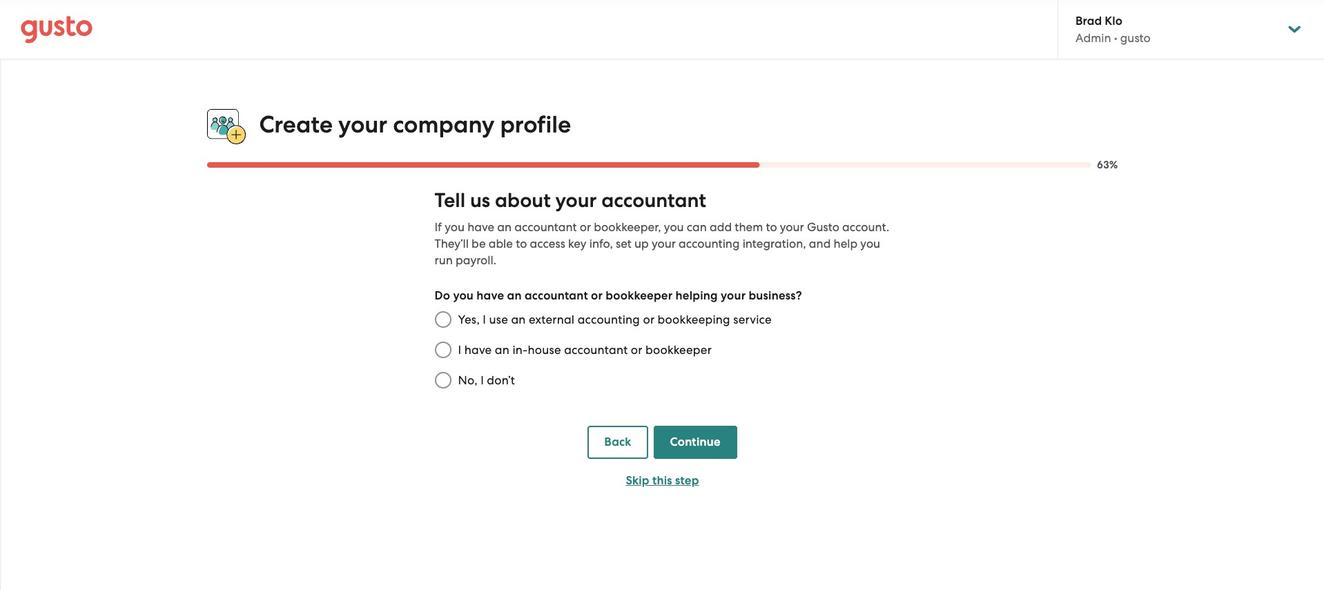 Task type: locate. For each thing, give the bounding box(es) containing it.
gusto
[[807, 220, 839, 234]]

brad
[[1076, 14, 1102, 28]]

have up the be
[[468, 220, 494, 234]]

0 horizontal spatial accounting
[[578, 313, 640, 327]]

in-
[[513, 343, 528, 357]]

your right 'up'
[[652, 237, 676, 251]]

tell us about your accountant
[[435, 189, 706, 213]]

i for no,
[[481, 374, 484, 387]]

can
[[687, 220, 707, 234]]

back link
[[588, 426, 648, 459]]

i have an in-house accountant or bookkeeper
[[458, 343, 712, 357]]

yes, i use an external accounting or bookkeeping service
[[458, 313, 772, 327]]

your
[[338, 110, 387, 139], [555, 189, 597, 213], [780, 220, 804, 234], [652, 237, 676, 251], [721, 289, 746, 303]]

do
[[435, 289, 450, 303]]

to
[[766, 220, 777, 234], [516, 237, 527, 251]]

use
[[489, 313, 508, 327]]

accountant
[[601, 189, 706, 213], [515, 220, 577, 234], [525, 289, 588, 303], [564, 343, 628, 357]]

Yes, I use an external accounting or bookkeeping service radio
[[428, 305, 458, 335]]

i left use
[[483, 313, 486, 327]]

or
[[580, 220, 591, 234], [591, 289, 603, 303], [643, 313, 655, 327], [631, 343, 642, 357]]

an up use
[[507, 289, 522, 303]]

house
[[528, 343, 561, 357]]

I have an in-house accountant or bookkeeper radio
[[428, 335, 458, 365]]

your up the integration,
[[780, 220, 804, 234]]

up
[[634, 237, 649, 251]]

0 vertical spatial have
[[468, 220, 494, 234]]

to right the able
[[516, 237, 527, 251]]

0 vertical spatial i
[[483, 313, 486, 327]]

brad klo admin • gusto
[[1076, 14, 1151, 45]]

i right no,
[[481, 374, 484, 387]]

i up no,
[[458, 343, 461, 357]]

accountant for do you have an accountant or bookkeeper helping your business?
[[525, 289, 588, 303]]

no,
[[458, 374, 478, 387]]

continue
[[670, 435, 721, 450]]

1 vertical spatial have
[[477, 289, 504, 303]]

an for do
[[507, 289, 522, 303]]

an inside if you have an accountant or bookkeeper, you can add them to your gusto account. they'll be able to access key info, set up your accounting integration, and help you run payroll.
[[497, 220, 512, 234]]

back
[[604, 435, 631, 450]]

or up yes, i use an external accounting or bookkeeping service
[[591, 289, 603, 303]]

accountant inside if you have an accountant or bookkeeper, you can add them to your gusto account. they'll be able to access key info, set up your accounting integration, and help you run payroll.
[[515, 220, 577, 234]]

have for about
[[468, 220, 494, 234]]

bookkeeper up yes, i use an external accounting or bookkeeping service
[[606, 289, 673, 303]]

1 vertical spatial bookkeeper
[[646, 343, 712, 357]]

2 vertical spatial i
[[481, 374, 484, 387]]

have up no, i don't
[[464, 343, 492, 357]]

1 vertical spatial to
[[516, 237, 527, 251]]

they'll
[[435, 237, 469, 251]]

an right use
[[511, 313, 526, 327]]

accountant up bookkeeper,
[[601, 189, 706, 213]]

accountant up access
[[515, 220, 577, 234]]

set
[[616, 237, 632, 251]]

help
[[834, 237, 858, 251]]

key
[[568, 237, 586, 251]]

i
[[483, 313, 486, 327], [458, 343, 461, 357], [481, 374, 484, 387]]

accounting down the add
[[679, 237, 740, 251]]

you right if
[[445, 220, 465, 234]]

0 vertical spatial accounting
[[679, 237, 740, 251]]

have
[[468, 220, 494, 234], [477, 289, 504, 303], [464, 343, 492, 357]]

•
[[1114, 31, 1118, 45]]

create your company profile
[[259, 110, 571, 139]]

klo
[[1105, 14, 1122, 28]]

able
[[489, 237, 513, 251]]

accounting down 'do you have an accountant or bookkeeper helping your business?'
[[578, 313, 640, 327]]

bookkeeper down 'bookkeeping'
[[646, 343, 712, 357]]

1 horizontal spatial to
[[766, 220, 777, 234]]

2 vertical spatial have
[[464, 343, 492, 357]]

bookkeeper,
[[594, 220, 661, 234]]

them
[[735, 220, 763, 234]]

an up the able
[[497, 220, 512, 234]]

you down account.
[[860, 237, 880, 251]]

or up key
[[580, 220, 591, 234]]

have up use
[[477, 289, 504, 303]]

accountant up external
[[525, 289, 588, 303]]

yes,
[[458, 313, 480, 327]]

no, i don't
[[458, 374, 515, 387]]

to up the integration,
[[766, 220, 777, 234]]

have inside if you have an accountant or bookkeeper, you can add them to your gusto account. they'll be able to access key info, set up your accounting integration, and help you run payroll.
[[468, 220, 494, 234]]

bookkeeper
[[606, 289, 673, 303], [646, 343, 712, 357]]

1 horizontal spatial accounting
[[679, 237, 740, 251]]

an
[[497, 220, 512, 234], [507, 289, 522, 303], [511, 313, 526, 327], [495, 343, 510, 357]]

accounting
[[679, 237, 740, 251], [578, 313, 640, 327]]

you
[[445, 220, 465, 234], [664, 220, 684, 234], [860, 237, 880, 251], [453, 289, 474, 303]]



Task type: describe. For each thing, give the bounding box(es) containing it.
you right do
[[453, 289, 474, 303]]

profile
[[500, 110, 571, 139]]

external
[[529, 313, 575, 327]]

if
[[435, 220, 442, 234]]

accounting inside if you have an accountant or bookkeeper, you can add them to your gusto account. they'll be able to access key info, set up your accounting integration, and help you run payroll.
[[679, 237, 740, 251]]

if you have an accountant or bookkeeper, you can add them to your gusto account. they'll be able to access key info, set up your accounting integration, and help you run payroll.
[[435, 220, 889, 267]]

business?
[[749, 289, 802, 303]]

tell
[[435, 189, 465, 213]]

skip this step
[[626, 474, 699, 488]]

add
[[710, 220, 732, 234]]

us
[[470, 189, 490, 213]]

1 vertical spatial i
[[458, 343, 461, 357]]

step
[[675, 474, 699, 488]]

you left can on the top of page
[[664, 220, 684, 234]]

admin
[[1076, 31, 1111, 45]]

accountant for if you have an accountant or bookkeeper, you can add them to your gusto account. they'll be able to access key info, set up your accounting integration, and help you run payroll.
[[515, 220, 577, 234]]

No, I don't radio
[[428, 365, 458, 396]]

or down 'do you have an accountant or bookkeeper helping your business?'
[[643, 313, 655, 327]]

1 vertical spatial accounting
[[578, 313, 640, 327]]

skip
[[626, 474, 650, 488]]

do you have an accountant or bookkeeper helping your business?
[[435, 289, 802, 303]]

your up key
[[555, 189, 597, 213]]

have for have
[[477, 289, 504, 303]]

access
[[530, 237, 565, 251]]

create
[[259, 110, 333, 139]]

be
[[472, 237, 486, 251]]

0 vertical spatial bookkeeper
[[606, 289, 673, 303]]

continue button
[[654, 426, 737, 459]]

0 vertical spatial to
[[766, 220, 777, 234]]

run
[[435, 254, 453, 267]]

or inside if you have an accountant or bookkeeper, you can add them to your gusto account. they'll be able to access key info, set up your accounting integration, and help you run payroll.
[[580, 220, 591, 234]]

don't
[[487, 374, 515, 387]]

an for if
[[497, 220, 512, 234]]

your up service
[[721, 289, 746, 303]]

i for yes,
[[483, 313, 486, 327]]

63%
[[1097, 159, 1118, 171]]

0 horizontal spatial to
[[516, 237, 527, 251]]

home image
[[21, 16, 93, 43]]

this
[[652, 474, 672, 488]]

and
[[809, 237, 831, 251]]

about
[[495, 189, 551, 213]]

accountant down yes, i use an external accounting or bookkeeping service
[[564, 343, 628, 357]]

info,
[[589, 237, 613, 251]]

company
[[393, 110, 495, 139]]

skip this step button
[[588, 465, 737, 498]]

or down yes, i use an external accounting or bookkeeping service
[[631, 343, 642, 357]]

account.
[[842, 220, 889, 234]]

an left in-
[[495, 343, 510, 357]]

integration,
[[743, 237, 806, 251]]

payroll.
[[456, 254, 496, 267]]

gusto
[[1120, 31, 1151, 45]]

accountant for tell us about your accountant
[[601, 189, 706, 213]]

your right create
[[338, 110, 387, 139]]

service
[[733, 313, 772, 327]]

an for yes,
[[511, 313, 526, 327]]

bookkeeping
[[658, 313, 730, 327]]

helping
[[676, 289, 718, 303]]



Task type: vqa. For each thing, say whether or not it's contained in the screenshot.
Recent searches group
no



